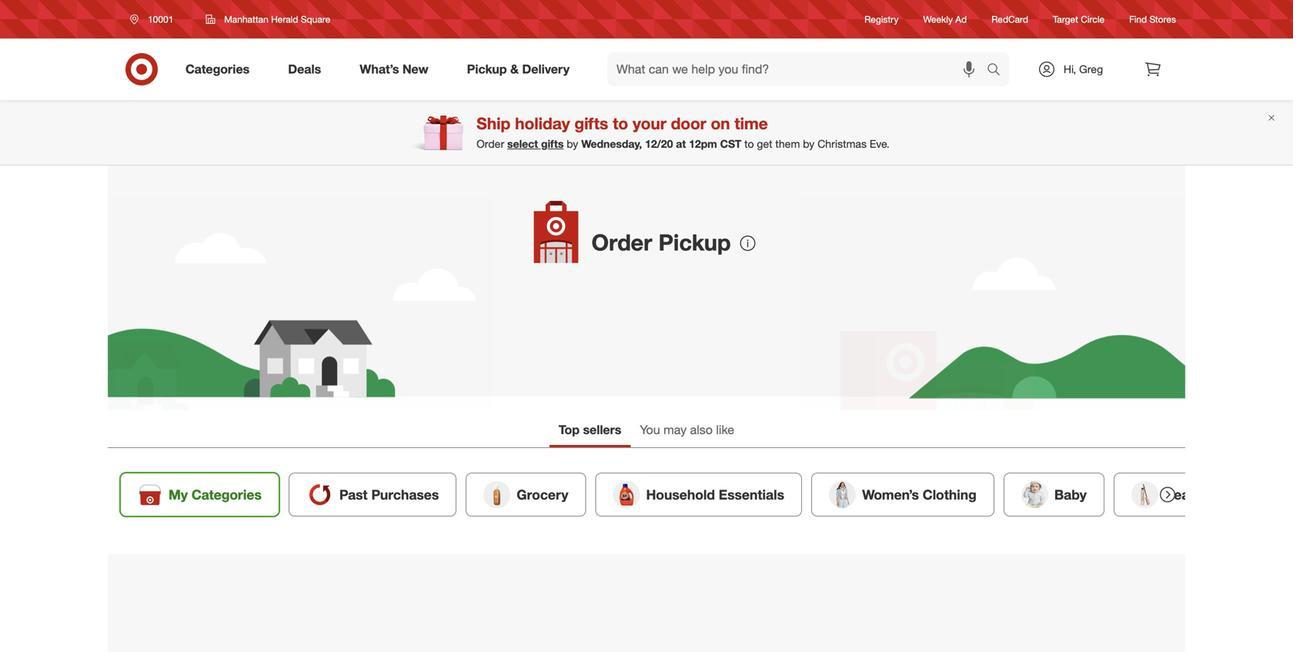 Task type: vqa. For each thing, say whether or not it's contained in the screenshot.
"Delivery" in "pickup & delivery" link
no



Task type: locate. For each thing, give the bounding box(es) containing it.
1 vertical spatial grocery
[[123, 548, 191, 569]]

0 horizontal spatial grocery
[[123, 548, 191, 569]]

0 vertical spatial at
[[676, 137, 686, 151]]

categories link
[[173, 52, 269, 86]]

ship
[[477, 114, 511, 133]]

1 horizontal spatial by
[[804, 137, 815, 151]]

shop more button
[[1113, 552, 1174, 570]]

1 horizontal spatial manhattan
[[692, 235, 751, 250]]

categories
[[186, 62, 250, 77], [192, 486, 262, 503]]

0 horizontal spatial manhattan
[[224, 13, 269, 25]]

what's new link
[[347, 52, 448, 86]]

my categories button
[[120, 473, 279, 517]]

herald down the store
[[592, 252, 628, 267]]

categories inside button
[[192, 486, 262, 503]]

pickup
[[467, 62, 507, 77], [659, 229, 731, 256]]

order pickup
[[592, 229, 731, 256]]

&
[[511, 62, 519, 77]]

square down pickup
[[632, 252, 671, 267]]

top
[[559, 422, 580, 437]]

1 vertical spatial categories
[[192, 486, 262, 503]]

manhattan
[[224, 13, 269, 25], [692, 235, 751, 250]]

shop
[[1113, 553, 1142, 568]]

women's clothing button
[[812, 473, 995, 517]]

1 vertical spatial herald
[[592, 252, 628, 267]]

gifts up wednesday,
[[575, 114, 609, 133]]

0 horizontal spatial order
[[477, 137, 505, 151]]

categories right my at the left of page
[[192, 486, 262, 503]]

1 horizontal spatial herald
[[592, 252, 628, 267]]

search
[[980, 63, 1018, 78]]

1 vertical spatial to
[[745, 137, 754, 151]]

0 vertical spatial gifts
[[575, 114, 609, 133]]

by down holiday
[[567, 137, 579, 151]]

at
[[676, 137, 686, 151], [678, 235, 689, 250]]

get
[[757, 137, 773, 151]]

0 vertical spatial categories
[[186, 62, 250, 77]]

manhattan right pickup
[[692, 235, 751, 250]]

shop more
[[1113, 553, 1174, 568]]

0 horizontal spatial herald
[[271, 13, 298, 25]]

at down door
[[676, 137, 686, 151]]

you
[[640, 422, 661, 437]]

grocery
[[517, 486, 569, 503], [123, 548, 191, 569]]

1 vertical spatial square
[[632, 252, 671, 267]]

1 vertical spatial order
[[592, 229, 653, 256]]

0 horizontal spatial by
[[567, 137, 579, 151]]

to left get
[[745, 137, 754, 151]]

categories down manhattan herald square dropdown button
[[186, 62, 250, 77]]

manhattan herald square
[[224, 13, 331, 25], [592, 235, 751, 267]]

to up wednesday,
[[613, 114, 629, 133]]

1 horizontal spatial grocery
[[517, 486, 569, 503]]

circle
[[1082, 13, 1105, 25]]

0 horizontal spatial manhattan herald square
[[224, 13, 331, 25]]

what's new
[[360, 62, 429, 77]]

find stores link
[[1130, 13, 1177, 26]]

0 vertical spatial grocery
[[517, 486, 569, 503]]

purchases
[[372, 486, 439, 503]]

household essentials
[[647, 486, 785, 503]]

1 vertical spatial gifts
[[541, 137, 564, 151]]

top sellers link
[[550, 415, 631, 447]]

1 horizontal spatial order
[[592, 229, 653, 256]]

grocery down my at the left of page
[[123, 548, 191, 569]]

0 horizontal spatial gifts
[[541, 137, 564, 151]]

1 vertical spatial manhattan herald square
[[592, 235, 751, 267]]

wednesday,
[[582, 137, 642, 151]]

pickup left &
[[467, 62, 507, 77]]

0 vertical spatial order
[[477, 137, 505, 151]]

registry link
[[865, 13, 899, 26]]

pickup right the store
[[659, 229, 731, 256]]

0 vertical spatial square
[[301, 13, 331, 25]]

target circle
[[1054, 13, 1105, 25]]

target
[[1054, 13, 1079, 25]]

0 horizontal spatial pickup
[[467, 62, 507, 77]]

10001
[[148, 13, 174, 25]]

cst
[[721, 137, 742, 151]]

at right pickup
[[678, 235, 689, 250]]

gifts down holiday
[[541, 137, 564, 151]]

0 vertical spatial manhattan herald square
[[224, 13, 331, 25]]

by
[[567, 137, 579, 151], [804, 137, 815, 151]]

1 horizontal spatial manhattan herald square
[[592, 235, 751, 267]]

square up deals "link"
[[301, 13, 331, 25]]

0 horizontal spatial square
[[301, 13, 331, 25]]

sellers
[[583, 422, 622, 437]]

at inside ship holiday gifts to your door on time order select gifts by wednesday, 12/20 at 12pm cst to get them by christmas eve.
[[676, 137, 686, 151]]

square
[[301, 13, 331, 25], [632, 252, 671, 267]]

new
[[403, 62, 429, 77]]

0 vertical spatial herald
[[271, 13, 298, 25]]

1 horizontal spatial square
[[632, 252, 671, 267]]

0 vertical spatial to
[[613, 114, 629, 133]]

to
[[613, 114, 629, 133], [745, 137, 754, 151]]

gifts
[[575, 114, 609, 133], [541, 137, 564, 151]]

redcard
[[992, 13, 1029, 25]]

square inside manhattan herald square dropdown button
[[301, 13, 331, 25]]

order
[[477, 137, 505, 151], [592, 229, 653, 256]]

past purchases
[[340, 486, 439, 503]]

0 vertical spatial pickup
[[467, 62, 507, 77]]

What can we help you find? suggestions appear below search field
[[608, 52, 991, 86]]

redcard link
[[992, 13, 1029, 26]]

like
[[717, 422, 735, 437]]

herald up deals
[[271, 13, 298, 25]]

by right the them
[[804, 137, 815, 151]]

christmas
[[818, 137, 867, 151]]

0 vertical spatial manhattan
[[224, 13, 269, 25]]

manhattan up categories link
[[224, 13, 269, 25]]

1 vertical spatial manhattan
[[692, 235, 751, 250]]

greg
[[1080, 62, 1104, 76]]

herald
[[271, 13, 298, 25], [592, 252, 628, 267]]

1 vertical spatial pickup
[[659, 229, 731, 256]]

grocery button
[[466, 473, 587, 517]]

grocery down the top
[[517, 486, 569, 503]]

household
[[647, 486, 715, 503]]

delivery
[[523, 62, 570, 77]]



Task type: describe. For each thing, give the bounding box(es) containing it.
stores
[[1150, 13, 1177, 25]]

12/20
[[645, 137, 673, 151]]

find stores
[[1130, 13, 1177, 25]]

0 horizontal spatial to
[[613, 114, 629, 133]]

you may also like link
[[631, 415, 744, 447]]

in-store pickup at
[[592, 235, 692, 250]]

manhattan herald square button
[[196, 5, 341, 33]]

holiday
[[515, 114, 570, 133]]

top sellers
[[559, 422, 622, 437]]

registry
[[865, 13, 899, 25]]

your
[[633, 114, 667, 133]]

10001 button
[[120, 5, 190, 33]]

hi,
[[1064, 62, 1077, 76]]

more
[[1145, 553, 1174, 568]]

1 vertical spatial at
[[678, 235, 689, 250]]

manhattan inside manhattan herald square
[[692, 235, 751, 250]]

1 horizontal spatial to
[[745, 137, 754, 151]]

order inside ship holiday gifts to your door on time order select gifts by wednesday, 12/20 at 12pm cst to get them by christmas eve.
[[477, 137, 505, 151]]

my
[[169, 486, 188, 503]]

what's
[[360, 62, 399, 77]]

ad
[[956, 13, 968, 25]]

door
[[671, 114, 707, 133]]

herald inside dropdown button
[[271, 13, 298, 25]]

pickup & delivery
[[467, 62, 570, 77]]

them
[[776, 137, 801, 151]]

weekly ad
[[924, 13, 968, 25]]

clothing
[[923, 486, 977, 503]]

baby button
[[1004, 473, 1105, 517]]

herald inside manhattan herald square
[[592, 252, 628, 267]]

eve.
[[870, 137, 890, 151]]

manhattan inside dropdown button
[[224, 13, 269, 25]]

essentials
[[719, 486, 785, 503]]

select
[[508, 137, 538, 151]]

2 by from the left
[[804, 137, 815, 151]]

past purchases button
[[289, 473, 457, 517]]

ship holiday gifts to your door on time order select gifts by wednesday, 12/20 at 12pm cst to get them by christmas eve.
[[477, 114, 890, 151]]

deals
[[288, 62, 321, 77]]

12pm
[[689, 137, 718, 151]]

search button
[[980, 52, 1018, 89]]

baby
[[1055, 486, 1087, 503]]

deals link
[[275, 52, 341, 86]]

weekly
[[924, 13, 954, 25]]

may
[[664, 422, 687, 437]]

1 horizontal spatial gifts
[[575, 114, 609, 133]]

women's
[[863, 486, 920, 503]]

grocery inside grocery button
[[517, 486, 569, 503]]

beauty
[[1165, 486, 1210, 503]]

my categories
[[169, 486, 262, 503]]

pickup & delivery link
[[454, 52, 589, 86]]

household essentials button
[[596, 473, 803, 517]]

manhattan herald square inside dropdown button
[[224, 13, 331, 25]]

find
[[1130, 13, 1148, 25]]

women's clothing
[[863, 486, 977, 503]]

time
[[735, 114, 769, 133]]

hi, greg
[[1064, 62, 1104, 76]]

1 by from the left
[[567, 137, 579, 151]]

weekly ad link
[[924, 13, 968, 26]]

you may also like
[[640, 422, 735, 437]]

target circle link
[[1054, 13, 1105, 26]]

on
[[711, 114, 731, 133]]

past
[[340, 486, 368, 503]]

store
[[607, 235, 635, 250]]

square inside manhattan herald square
[[632, 252, 671, 267]]

1 horizontal spatial pickup
[[659, 229, 731, 256]]

in-
[[592, 235, 607, 250]]

also
[[691, 422, 713, 437]]

pickup
[[638, 235, 675, 250]]

beauty button
[[1114, 473, 1228, 517]]



